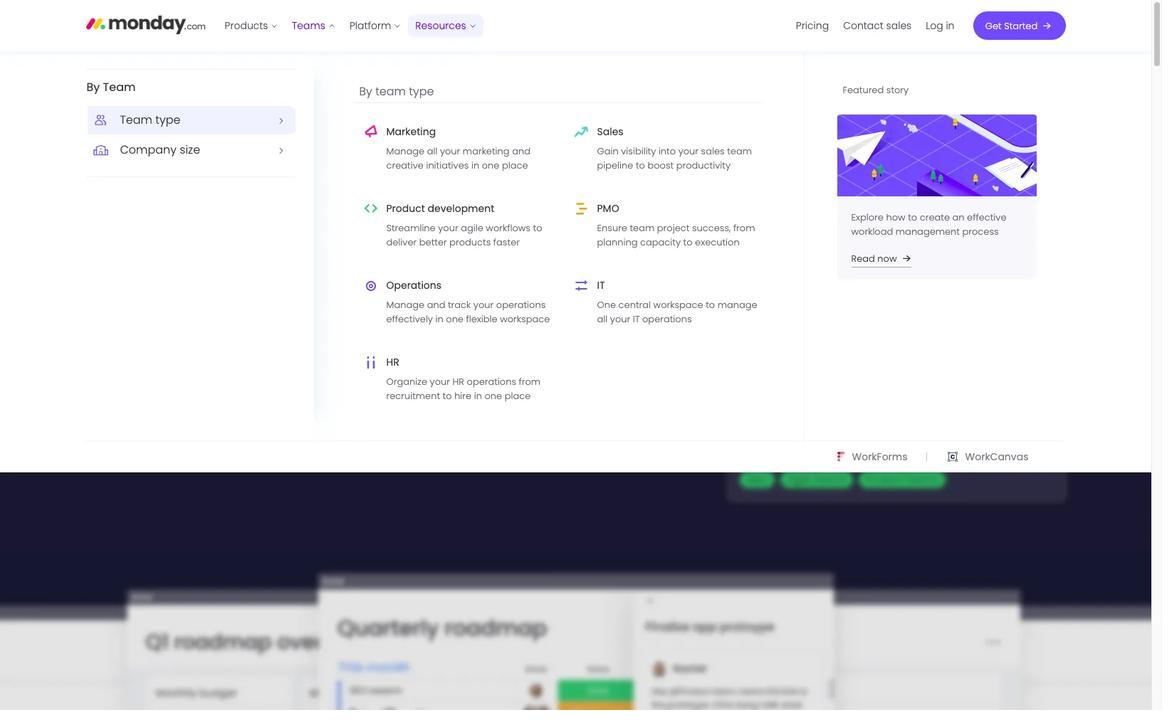 Task type: locate. For each thing, give the bounding box(es) containing it.
the platform where all your processes, tools, and teams work together, powered by monday products.
[[86, 282, 518, 333]]

all inside it one central workspace to manage all your it operations
[[597, 313, 608, 327]]

0 horizontal spatial better
[[419, 236, 447, 250]]

1 vertical spatial sales
[[797, 296, 831, 314]]

to inside explore how to create an effective workload management process
[[908, 211, 918, 225]]

by for by team type
[[359, 83, 372, 100]]

0 vertical spatial workspace
[[654, 299, 704, 312]]

from inside pmo ensure team project success, from planning capacity to execution
[[734, 222, 755, 235]]

products link
[[217, 14, 285, 37]]

0 horizontal spatial products
[[224, 18, 268, 33]]

operations up hire
[[467, 376, 516, 389]]

0 vertical spatial type
[[409, 83, 434, 100]]

tools,
[[388, 282, 428, 304]]

for left creative
[[315, 159, 378, 222]]

pipeline
[[597, 159, 634, 173]]

in right log
[[946, 18, 955, 33]]

sales inside 'button'
[[887, 18, 912, 33]]

2 vertical spatial manage
[[386, 299, 425, 312]]

workflows
[[486, 222, 531, 235]]

0 horizontal spatial operations
[[386, 279, 442, 293]]

list containing pricing
[[789, 0, 962, 51]]

your up initiatives
[[440, 145, 460, 158]]

read now
[[852, 252, 897, 266]]

accept all cookies
[[926, 111, 1014, 125]]

to inside sales gain visibility into your sales team pipeline to boost productivity
[[636, 159, 645, 173]]

team inside pmo ensure team project success, from planning capacity to execution
[[630, 222, 655, 235]]

time
[[258, 405, 278, 418]]

execution.
[[874, 220, 920, 234]]

your inside product development streamline your agile workflows to deliver better products faster
[[438, 222, 458, 235]]

0 vertical spatial sales
[[597, 125, 624, 139]]

0 horizontal spatial cookies
[[57, 111, 92, 124]]

0 horizontal spatial it
[[597, 279, 605, 293]]

all inside button
[[963, 111, 975, 125]]

product down workforms
[[866, 473, 904, 487]]

products.
[[367, 311, 440, 333]]

type down elevate
[[409, 83, 434, 100]]

creative
[[386, 159, 424, 173]]

manage for operations
[[386, 299, 425, 312]]

teams down workforms
[[907, 473, 939, 487]]

1 vertical spatial products
[[728, 147, 778, 163]]

streamline inside product development streamline your agile workflows to deliver better products faster
[[386, 222, 436, 235]]

operations inside operations manage and track your operations effectively in one flexible workspace
[[496, 299, 546, 312]]

into
[[659, 145, 676, 158]]

in right effectively at the top left of the page
[[436, 313, 444, 327]]

marketing down workload
[[853, 249, 902, 264]]

workspace
[[654, 299, 704, 312], [500, 313, 550, 327]]

workspace inside it one central workspace to manage all your it operations
[[654, 299, 704, 312]]

1 vertical spatial product
[[866, 473, 904, 487]]

to down aspects
[[862, 220, 871, 234]]

it up one
[[597, 279, 605, 293]]

1 horizontal spatial our
[[475, 111, 490, 124]]

1 our from the left
[[292, 111, 308, 124]]

manage inside marketing manage all your marketing and creative initiatives in one place
[[386, 145, 425, 158]]

operations inside operations manage and track your operations effectively in one flexible workspace
[[386, 279, 442, 293]]

main submenu element
[[0, 51, 1152, 473]]

1 vertical spatial operations
[[386, 279, 442, 293]]

1 horizontal spatial product
[[866, 473, 904, 487]]

1 vertical spatial hr
[[453, 376, 464, 389]]

manage for marketing
[[386, 145, 425, 158]]

success,
[[692, 222, 731, 235]]

the up close.
[[849, 318, 864, 331]]

2 vertical spatial one
[[485, 390, 502, 403]]

company
[[120, 142, 177, 158]]

to right workflows
[[533, 222, 542, 235]]

product for product development streamline your agile workflows to deliver better products faster
[[386, 202, 425, 216]]

track
[[448, 299, 471, 312]]

cookies right use
[[57, 111, 92, 124]]

manage up creative
[[386, 145, 425, 158]]

marketing up initiatives
[[463, 145, 510, 158]]

workcanvas link
[[946, 449, 1029, 466]]

team up capacity
[[630, 222, 655, 235]]

you
[[140, 111, 157, 124]]

company size
[[120, 142, 200, 158]]

and inside marketing manage all your marketing and creative initiatives in one place
[[512, 145, 531, 158]]

product up deliver
[[386, 202, 425, 216]]

1 vertical spatial better
[[819, 430, 847, 443]]

1 vertical spatial now
[[878, 252, 897, 266]]

to right how
[[908, 211, 918, 225]]

your inside sales gain visibility into your sales team pipeline to boost productivity
[[679, 145, 699, 158]]

no
[[86, 405, 98, 418]]

one
[[597, 299, 616, 312]]

1 horizontal spatial by
[[359, 83, 372, 100]]

one down track
[[446, 313, 464, 327]]

from
[[797, 220, 819, 234], [734, 222, 755, 235], [921, 318, 943, 331], [519, 376, 541, 389], [895, 430, 917, 443]]

2 horizontal spatial teams
[[907, 473, 939, 487]]

0 vertical spatial sales
[[887, 18, 912, 33]]

to left manage
[[706, 299, 715, 312]]

to left hire
[[443, 390, 452, 403]]

place up workflows
[[502, 159, 528, 173]]

your inside marketing manage all your marketing and creative initiatives in one place
[[440, 145, 460, 158]]

teams for agile teams
[[814, 473, 846, 487]]

0 horizontal spatial product
[[386, 202, 425, 216]]

workspace right "flexible"
[[500, 313, 550, 327]]

and inside the platform where all your processes, tools, and teams work together, powered by monday products.
[[433, 282, 464, 304]]

hr up organize
[[386, 356, 399, 370]]

team inside sales gain visibility into your sales team pipeline to boost productivity
[[727, 145, 752, 158]]

0 horizontal spatial our
[[292, 111, 308, 124]]

to right lead
[[820, 332, 830, 345]]

✨
[[465, 60, 479, 76]]

now left > on the top right of page
[[799, 60, 824, 76]]

2 vertical spatial operations
[[467, 376, 516, 389]]

operations up "flexible"
[[496, 299, 546, 312]]

gain
[[597, 145, 619, 158]]

all down one
[[597, 313, 608, 327]]

streamline up lead
[[797, 318, 847, 331]]

better up concept
[[819, 430, 847, 443]]

product inside product development streamline your agile workflows to deliver better products faster
[[386, 202, 425, 216]]

0 vertical spatial now
[[799, 60, 824, 76]]

designed
[[86, 159, 304, 222]]

register
[[748, 60, 796, 76]]

place
[[502, 159, 528, 173], [505, 390, 531, 403]]

teams up "flexible"
[[468, 282, 518, 304]]

products
[[450, 236, 491, 250]]

one right hire
[[485, 390, 502, 403]]

better inside product development streamline your agile workflows to deliver better products faster
[[419, 236, 447, 250]]

dec
[[681, 60, 703, 76]]

1 horizontal spatial workspace
[[654, 299, 704, 312]]

marketing left activities.
[[493, 111, 540, 124]]

all up strategy
[[838, 206, 849, 219]]

1 horizontal spatial teams
[[814, 473, 846, 487]]

workspace right 'central'
[[654, 299, 704, 312]]

manage inside operations manage and track your operations effectively in one flexible workspace
[[386, 299, 425, 312]]

0 horizontal spatial now
[[799, 60, 824, 76]]

concept
[[797, 444, 836, 457]]

sales down learn
[[597, 125, 624, 139]]

0 vertical spatial streamline
[[386, 222, 436, 235]]

now for read
[[878, 252, 897, 266]]

0 vertical spatial operations
[[983, 249, 1038, 264]]

0 vertical spatial manage
[[386, 145, 425, 158]]

site,
[[310, 111, 328, 124]]

0 horizontal spatial hr
[[386, 356, 399, 370]]

1 horizontal spatial streamline
[[797, 318, 847, 331]]

operations for operations manage and track your operations effectively in one flexible workspace
[[386, 279, 442, 293]]

launch.
[[850, 444, 883, 457]]

your up "by"
[[264, 282, 298, 304]]

2 our from the left
[[475, 111, 490, 124]]

operations
[[496, 299, 546, 312], [643, 313, 692, 327], [467, 376, 516, 389]]

0 horizontal spatial teams
[[468, 282, 518, 304]]

in right hire
[[474, 390, 482, 403]]

team up productivity
[[727, 145, 752, 158]]

2 list from the left
[[789, 0, 962, 51]]

in right initiatives
[[472, 159, 479, 173]]

sales right contact
[[887, 18, 912, 33]]

by team
[[87, 79, 136, 95]]

1 horizontal spatial now
[[878, 252, 897, 266]]

1 vertical spatial operations
[[643, 313, 692, 327]]

pmo
[[597, 202, 619, 216]]

for for designed
[[315, 159, 378, 222]]

0 vertical spatial product
[[386, 202, 425, 216]]

1 horizontal spatial cookies
[[977, 111, 1014, 125]]

your up productivity
[[679, 145, 699, 158]]

0 horizontal spatial the
[[185, 111, 200, 124]]

work
[[797, 184, 829, 202]]

product for product teams
[[866, 473, 904, 487]]

to right the site,
[[330, 111, 339, 124]]

manage up effectively at the top left of the page
[[386, 299, 425, 312]]

marketing
[[493, 111, 540, 124], [463, 145, 510, 158]]

1 horizontal spatial products
[[728, 147, 778, 163]]

better
[[419, 236, 447, 250], [819, 430, 847, 443]]

0 horizontal spatial streamline
[[386, 222, 436, 235]]

by
[[273, 311, 293, 333]]

how
[[886, 211, 906, 225]]

streamline
[[386, 222, 436, 235], [797, 318, 847, 331]]

sales up productivity
[[701, 145, 725, 158]]

products inside list
[[224, 18, 268, 33]]

0 horizontal spatial marketing
[[386, 125, 436, 139]]

>
[[826, 60, 832, 76]]

0 horizontal spatial for
[[199, 210, 262, 274]]

project
[[657, 222, 690, 235]]

0 horizontal spatial by
[[87, 79, 100, 95]]

14th
[[706, 60, 728, 76]]

teams right agile
[[814, 473, 846, 487]]

products left teams
[[224, 18, 268, 33]]

0 horizontal spatial workspace
[[500, 313, 550, 327]]

1 vertical spatial streamline
[[797, 318, 847, 331]]

left
[[368, 60, 387, 76]]

operations manage and track your operations effectively in one flexible workspace
[[386, 279, 550, 327]]

sales inside sales crm streamline the sales cycle, from lead to close.
[[797, 296, 831, 314]]

dev ship better products, from concept to launch.
[[797, 408, 917, 457]]

execution
[[695, 236, 740, 250]]

ship
[[797, 430, 817, 443]]

your down one
[[610, 313, 631, 327]]

team right every
[[868, 147, 898, 163]]

all right accept in the right of the page
[[963, 111, 975, 125]]

1 list from the left
[[0, 0, 1152, 711]]

streamline up deliver
[[386, 222, 436, 235]]

0 vertical spatial it
[[597, 279, 605, 293]]

sales left 'ops' on the bottom of page
[[793, 361, 819, 375]]

sales inside sales gain visibility into your sales team pipeline to boost productivity
[[701, 145, 725, 158]]

your inside hr organize your hr operations from recruitment to hire in one place
[[430, 376, 450, 389]]

it down 'central'
[[633, 313, 640, 327]]

1 vertical spatial manage
[[797, 206, 836, 219]]

to inside work management manage all aspects of work, from strategy to execution.
[[862, 220, 871, 234]]

list inside main element
[[789, 0, 962, 51]]

to down the project
[[683, 236, 693, 250]]

0 vertical spatial better
[[419, 236, 447, 250]]

2 vertical spatial sales
[[867, 318, 890, 331]]

products for products
[[224, 18, 268, 33]]

our left the site,
[[292, 111, 308, 124]]

operations down the 'process'
[[983, 249, 1038, 264]]

sales left cycle,
[[867, 318, 890, 331]]

sales inside sales gain visibility into your sales team pipeline to boost productivity
[[597, 125, 624, 139]]

sales up lead
[[797, 296, 831, 314]]

1 horizontal spatial marketing
[[853, 249, 902, 264]]

get started
[[986, 19, 1038, 32]]

0 vertical spatial the
[[185, 111, 200, 124]]

we use cookies to ensure you have the best experience on our site, to analyze traffic, and enhance our marketing activities. learn more
[[21, 111, 640, 124]]

get
[[986, 19, 1002, 32]]

all up initiatives
[[427, 145, 438, 158]]

1 vertical spatial marketing
[[853, 249, 902, 264]]

hr up hire
[[453, 376, 464, 389]]

1 month left until elevate ✨ our online conference hits screens dec 14th
[[320, 60, 731, 76]]

development
[[428, 202, 495, 216]]

monday.com logo image
[[86, 9, 206, 39]]

dialog containing we use cookies to ensure you have the best experience on our site, to analyze traffic, and enhance our marketing activities.
[[0, 93, 1152, 142]]

use
[[39, 111, 55, 124]]

now
[[799, 60, 824, 76], [878, 252, 897, 266]]

on right experience
[[278, 111, 290, 124]]

team up "ensure"
[[103, 79, 136, 95]]

team up company
[[120, 112, 152, 128]]

operations up effectively at the top left of the page
[[386, 279, 442, 293]]

online
[[506, 60, 540, 76]]

now right read on the right of the page
[[878, 252, 897, 266]]

list
[[0, 0, 1152, 711], [789, 0, 962, 51]]

1 horizontal spatial operations
[[983, 249, 1038, 264]]

main element
[[0, 0, 1152, 711]]

0 vertical spatial hr
[[386, 356, 399, 370]]

powered
[[200, 311, 269, 333]]

the left best
[[185, 111, 200, 124]]

1 vertical spatial marketing
[[463, 145, 510, 158]]

our
[[292, 111, 308, 124], [475, 111, 490, 124]]

all inside work management manage all aspects of work, from strategy to execution.
[[838, 206, 849, 219]]

0 vertical spatial place
[[502, 159, 528, 173]]

0 vertical spatial marketing
[[386, 125, 436, 139]]

1 vertical spatial the
[[849, 318, 864, 331]]

one right initiatives
[[482, 159, 500, 173]]

0 vertical spatial one
[[482, 159, 500, 173]]

your up "flexible"
[[474, 299, 494, 312]]

to down visibility at the top
[[636, 159, 645, 173]]

streamline inside sales crm streamline the sales cycle, from lead to close.
[[797, 318, 847, 331]]

crm white image
[[740, 299, 786, 345]]

process
[[963, 225, 999, 239]]

cookies inside button
[[977, 111, 1014, 125]]

learn
[[588, 111, 613, 124]]

from inside work management manage all aspects of work, from strategy to execution.
[[797, 220, 819, 234]]

1 vertical spatial one
[[446, 313, 464, 327]]

to inside dev ship better products, from concept to launch.
[[838, 444, 848, 457]]

in inside marketing manage all your marketing and creative initiatives in one place
[[472, 159, 479, 173]]

now inside "main submenu" element
[[878, 252, 897, 266]]

from inside sales crm streamline the sales cycle, from lead to close.
[[921, 318, 943, 331]]

your up recruitment at left bottom
[[430, 376, 450, 389]]

0 vertical spatial operations
[[496, 299, 546, 312]]

products up wm white "image"
[[728, 147, 778, 163]]

sales gain visibility into your sales team pipeline to boost productivity
[[597, 125, 752, 173]]

pricing link
[[789, 14, 836, 37]]

1 horizontal spatial it
[[633, 313, 640, 327]]

to inside it one central workspace to manage all your it operations
[[706, 299, 715, 312]]

your
[[440, 145, 460, 158], [679, 145, 699, 158], [438, 222, 458, 235], [264, 282, 298, 304], [474, 299, 494, 312], [610, 313, 631, 327], [430, 376, 450, 389]]

on left 'free' at the left
[[281, 405, 293, 418]]

resources link
[[408, 14, 483, 37]]

teams inside the platform where all your processes, tools, and teams work together, powered by monday products.
[[468, 282, 518, 304]]

manage down "work"
[[797, 206, 836, 219]]

1 horizontal spatial for
[[315, 159, 378, 222]]

month
[[326, 60, 366, 76]]

place right hire
[[505, 390, 531, 403]]

1 vertical spatial place
[[505, 390, 531, 403]]

type up 'company size'
[[155, 112, 181, 128]]

dialog
[[0, 93, 1152, 142]]

0 vertical spatial team
[[103, 79, 136, 95]]

marketing inside marketing manage all your marketing and creative initiatives in one place
[[386, 125, 436, 139]]

operations down 'central'
[[643, 313, 692, 327]]

1 vertical spatial sales
[[701, 145, 725, 158]]

0 vertical spatial products
[[224, 18, 268, 33]]

our right enhance
[[475, 111, 490, 124]]

marketing down traffic,
[[386, 125, 436, 139]]

place inside hr organize your hr operations from recruitment to hire in one place
[[505, 390, 531, 403]]

learn more link
[[588, 111, 640, 125]]

the inside sales crm streamline the sales cycle, from lead to close.
[[849, 318, 864, 331]]

by
[[87, 79, 100, 95], [359, 83, 372, 100]]

operations for operations
[[983, 249, 1038, 264]]

1 vertical spatial type
[[155, 112, 181, 128]]

team up traffic,
[[375, 83, 406, 100]]

1 horizontal spatial the
[[849, 318, 864, 331]]

one inside operations manage and track your operations effectively in one flexible workspace
[[446, 313, 464, 327]]

cookies right accept in the right of the page
[[977, 111, 1014, 125]]

for up 'where'
[[199, 210, 262, 274]]

1 vertical spatial it
[[633, 313, 640, 327]]

better right deliver
[[419, 236, 447, 250]]

to left the launch. at the right of page
[[838, 444, 848, 457]]

1 vertical spatial workspace
[[500, 313, 550, 327]]

1 horizontal spatial better
[[819, 430, 847, 443]]

your down development
[[438, 222, 458, 235]]

all up powered
[[242, 282, 259, 304]]

tasks
[[806, 249, 833, 264]]



Task type: vqa. For each thing, say whether or not it's contained in the screenshot.


Task type: describe. For each thing, give the bounding box(es) containing it.
by team type
[[359, 83, 434, 100]]

to inside product development streamline your agile workflows to deliver better products faster
[[533, 222, 542, 235]]

work management manage all aspects of work, from strategy to execution.
[[797, 184, 925, 234]]

operations inside hr organize your hr operations from recruitment to hire in one place
[[467, 376, 516, 389]]

ensure
[[106, 111, 138, 124]]

effective
[[967, 211, 1007, 225]]

your inside the platform where all your processes, tools, and teams work together, powered by monday products.
[[264, 282, 298, 304]]

visibility
[[621, 145, 656, 158]]

work,
[[902, 206, 925, 219]]

and inside 'dialog'
[[411, 111, 429, 124]]

analyze
[[342, 111, 377, 124]]

from inside hr organize your hr operations from recruitment to hire in one place
[[519, 376, 541, 389]]

create
[[920, 211, 950, 225]]

enhance
[[432, 111, 473, 124]]

1
[[320, 60, 324, 76]]

operations inside it one central workspace to manage all your it operations
[[643, 313, 692, 327]]

central
[[619, 299, 651, 312]]

have
[[160, 111, 183, 124]]

get started button
[[973, 11, 1066, 40]]

planning
[[597, 236, 638, 250]]

we
[[21, 111, 36, 124]]

teams for product teams
[[907, 473, 939, 487]]

accept
[[926, 111, 961, 125]]

read
[[852, 252, 875, 266]]

teams
[[292, 18, 325, 33]]

one inside marketing manage all your marketing and creative initiatives in one place
[[482, 159, 500, 173]]

card
[[130, 405, 151, 418]]

cookies for all
[[977, 111, 1014, 125]]

hits
[[611, 60, 631, 76]]

agile
[[461, 222, 483, 235]]

marketing for marketing manage all your marketing and creative initiatives in one place
[[386, 125, 436, 139]]

place inside marketing manage all your marketing and creative initiatives in one place
[[502, 159, 528, 173]]

traffic,
[[380, 111, 408, 124]]

product development streamline your agile workflows to deliver better products faster
[[386, 202, 542, 250]]

all inside marketing manage all your marketing and creative initiatives in one place
[[427, 145, 438, 158]]

work
[[86, 311, 122, 333]]

for for built
[[199, 210, 262, 274]]

1 vertical spatial team
[[120, 112, 152, 128]]

sales for sales
[[597, 125, 624, 139]]

to inside hr organize your hr operations from recruitment to hire in one place
[[443, 390, 452, 403]]

everyone.
[[273, 210, 502, 274]]

recruitment
[[386, 390, 440, 403]]

teams link
[[285, 14, 343, 37]]

platform
[[350, 18, 391, 33]]

platform link
[[343, 14, 408, 37]]

explore
[[852, 211, 884, 225]]

no credit card needed   ✦    unlimited time on free plan
[[86, 405, 338, 418]]

in inside operations manage and track your operations effectively in one flexible workspace
[[436, 313, 444, 327]]

resources
[[416, 18, 466, 33]]

featured story
[[843, 83, 909, 97]]

screens
[[634, 60, 678, 76]]

effectively
[[386, 313, 433, 327]]

from inside dev ship better products, from concept to launch.
[[895, 430, 917, 443]]

featured
[[843, 83, 884, 97]]

all inside the platform where all your processes, tools, and teams work together, powered by monday products.
[[242, 282, 259, 304]]

to inside sales crm streamline the sales cycle, from lead to close.
[[820, 332, 830, 345]]

register now >
[[748, 60, 832, 76]]

resources list item
[[408, 0, 483, 51]]

organize
[[386, 376, 427, 389]]

hp asset dark bg image
[[0, 553, 1152, 711]]

1 horizontal spatial hr
[[453, 376, 464, 389]]

flexible
[[466, 313, 498, 327]]

your inside it one central workspace to manage all your it operations
[[610, 313, 631, 327]]

to left power on the right
[[781, 147, 792, 163]]

work.
[[389, 159, 514, 222]]

sales for sales crm
[[797, 296, 831, 314]]

of
[[890, 206, 899, 219]]

size
[[180, 142, 200, 158]]

register now > link
[[748, 60, 832, 76]]

in inside hr organize your hr operations from recruitment to hire in one place
[[474, 390, 482, 403]]

hire
[[455, 390, 472, 403]]

initiatives
[[426, 159, 469, 173]]

aspects
[[851, 206, 888, 219]]

cookies for use
[[57, 111, 92, 124]]

streamline for product
[[386, 222, 436, 235]]

your inside operations manage and track your operations effectively in one flexible workspace
[[474, 299, 494, 312]]

productivity
[[677, 159, 731, 173]]

to inside pmo ensure team project success, from planning capacity to execution
[[683, 236, 693, 250]]

close.
[[832, 332, 858, 345]]

marketing inside marketing manage all your marketing and creative initiatives in one place
[[463, 145, 510, 158]]

it one central workspace to manage all your it operations
[[597, 279, 758, 327]]

the
[[86, 282, 114, 304]]

workload
[[852, 225, 893, 239]]

strategy
[[822, 220, 860, 234]]

1 horizontal spatial type
[[409, 83, 434, 100]]

by for by team
[[87, 79, 100, 95]]

1 vertical spatial on
[[281, 405, 293, 418]]

pmo ensure team project success, from planning capacity to execution
[[597, 202, 755, 250]]

products to power every team
[[728, 147, 898, 163]]

r&d
[[747, 473, 768, 487]]

products for products to power every team
[[728, 147, 778, 163]]

0 vertical spatial marketing
[[493, 111, 540, 124]]

list containing by team
[[0, 0, 1152, 711]]

sales inside sales crm streamline the sales cycle, from lead to close.
[[867, 318, 890, 331]]

unlimited
[[212, 405, 255, 418]]

log in
[[926, 18, 955, 33]]

plan
[[317, 405, 338, 418]]

blog image
[[837, 115, 1037, 197]]

agile teams
[[787, 473, 846, 487]]

monday
[[297, 311, 363, 333]]

wm white image
[[740, 187, 786, 233]]

products,
[[850, 430, 893, 443]]

the inside 'dialog'
[[185, 111, 200, 124]]

built
[[86, 210, 188, 274]]

and inside operations manage and track your operations effectively in one flexible workspace
[[427, 299, 445, 312]]

2 vertical spatial sales
[[793, 361, 819, 375]]

now for register
[[799, 60, 824, 76]]

contact
[[843, 18, 884, 33]]

conference
[[543, 60, 608, 76]]

where
[[189, 282, 237, 304]]

read now link
[[852, 251, 914, 268]]

designed for work.
[[86, 159, 514, 222]]

power
[[795, 147, 831, 163]]

dev white image
[[740, 411, 786, 457]]

boost
[[648, 159, 674, 173]]

manage inside work management manage all aspects of work, from strategy to execution.
[[797, 206, 836, 219]]

0 vertical spatial on
[[278, 111, 290, 124]]

better inside dev ship better products, from concept to launch.
[[819, 430, 847, 443]]

free
[[295, 405, 315, 418]]

credit
[[101, 405, 127, 418]]

to left "ensure"
[[95, 111, 104, 124]]

best
[[202, 111, 223, 124]]

crm
[[835, 296, 863, 314]]

streamline for sales
[[797, 318, 847, 331]]

management
[[896, 225, 960, 239]]

workspace inside operations manage and track your operations effectively in one flexible workspace
[[500, 313, 550, 327]]

hr organize your hr operations from recruitment to hire in one place
[[386, 356, 541, 403]]

0 horizontal spatial type
[[155, 112, 181, 128]]

experience
[[225, 111, 276, 124]]

an
[[953, 211, 965, 225]]

one inside hr organize your hr operations from recruitment to hire in one place
[[485, 390, 502, 403]]

agile
[[787, 473, 811, 487]]

marketing for marketing
[[853, 249, 902, 264]]

log
[[926, 18, 944, 33]]



